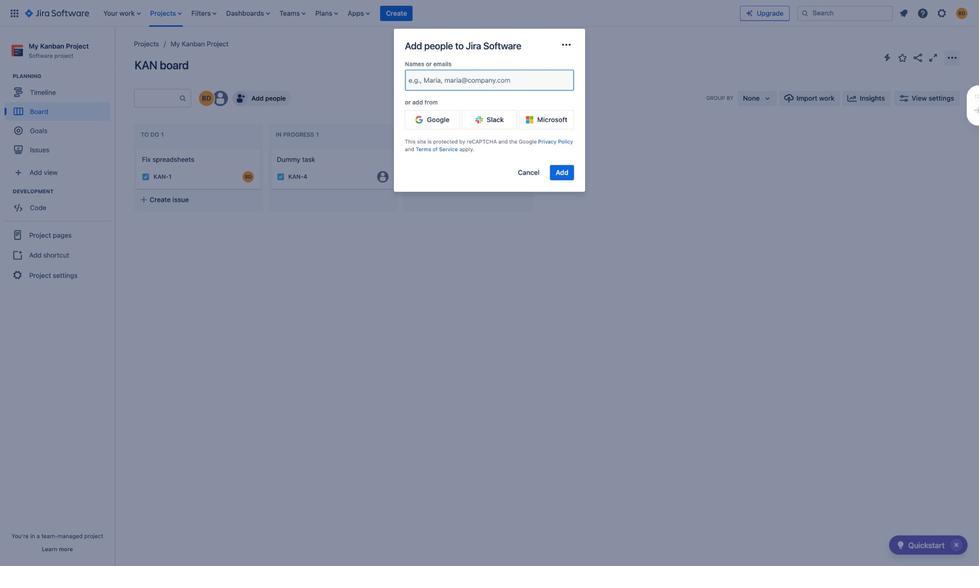 Task type: vqa. For each thing, say whether or not it's contained in the screenshot.
second Task 'icon' from right
yes



Task type: describe. For each thing, give the bounding box(es) containing it.
goal image
[[14, 126, 23, 135]]

0 horizontal spatial list
[[99, 0, 741, 27]]

check image
[[896, 539, 907, 551]]

7 list item from the left
[[345, 0, 373, 27]]

6 list item from the left
[[313, 0, 341, 27]]

in progress element
[[276, 131, 321, 138]]

2 heading from the top
[[13, 188, 115, 195]]

3 list item from the left
[[189, 0, 220, 27]]

create column image
[[541, 125, 552, 136]]

dismiss quickstart image
[[950, 537, 965, 553]]

Search this board text field
[[135, 90, 179, 107]]

import image
[[784, 92, 795, 104]]

1 vertical spatial group
[[5, 188, 115, 220]]

2 list item from the left
[[147, 0, 185, 27]]

more image
[[561, 39, 573, 50]]

8 list item from the left
[[381, 0, 413, 27]]

sidebar element
[[0, 27, 115, 566]]

primary element
[[6, 0, 741, 27]]

Search field
[[798, 6, 894, 21]]

enter full screen image
[[928, 52, 940, 63]]

to do element
[[141, 131, 166, 138]]

task image
[[277, 173, 285, 181]]



Task type: locate. For each thing, give the bounding box(es) containing it.
0 vertical spatial group
[[5, 72, 115, 162]]

1 heading from the top
[[13, 72, 115, 80]]

star kan board image
[[898, 52, 909, 63]]

1 list item from the left
[[101, 0, 144, 27]]

1 horizontal spatial list
[[896, 5, 974, 22]]

5 list item from the left
[[277, 0, 309, 27]]

None search field
[[798, 6, 894, 21]]

search image
[[802, 9, 810, 17]]

0 vertical spatial heading
[[13, 72, 115, 80]]

list
[[99, 0, 741, 27], [896, 5, 974, 22]]

task image
[[142, 173, 150, 181]]

1 vertical spatial heading
[[13, 188, 115, 195]]

heading
[[13, 72, 115, 80], [13, 188, 115, 195]]

4 list item from the left
[[224, 0, 273, 27]]

banner
[[0, 0, 980, 27]]

group
[[5, 72, 115, 162], [5, 188, 115, 220], [4, 221, 111, 289]]

jira software image
[[25, 7, 89, 19], [25, 7, 89, 19]]

list item
[[101, 0, 144, 27], [147, 0, 185, 27], [189, 0, 220, 27], [224, 0, 273, 27], [277, 0, 309, 27], [313, 0, 341, 27], [345, 0, 373, 27], [381, 0, 413, 27]]

None text field
[[409, 76, 411, 85]]

2 vertical spatial group
[[4, 221, 111, 289]]

add people image
[[234, 92, 246, 104]]



